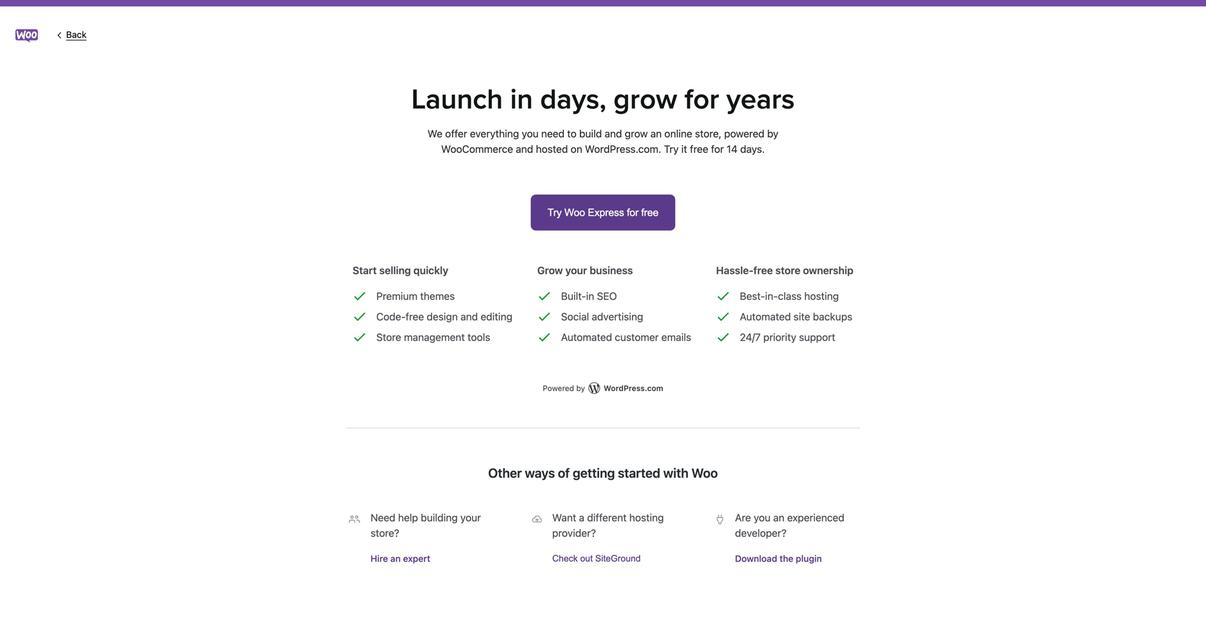 Task type: describe. For each thing, give the bounding box(es) containing it.
best-in-class hosting
[[740, 290, 839, 302]]

powered
[[724, 127, 764, 140]]

powered by
[[543, 384, 585, 393]]

different
[[587, 511, 627, 524]]

ways
[[525, 465, 555, 480]]

free left the store
[[753, 264, 773, 276]]

days,
[[540, 83, 606, 117]]

priority
[[763, 331, 796, 343]]

emails
[[661, 331, 691, 343]]

premium themes
[[376, 290, 455, 302]]

0 vertical spatial your
[[565, 264, 587, 276]]

download the plugin
[[735, 553, 822, 564]]

for inside "we offer everything you need to build and grow an online store, powered by woocommerce and hosted on wordpress.com. try it free for 14 days."
[[711, 143, 724, 155]]

support
[[799, 331, 835, 343]]

ownership
[[803, 264, 853, 276]]

0 vertical spatial grow
[[614, 83, 677, 117]]

by inside "we offer everything you need to build and grow an online store, powered by woocommerce and hosted on wordpress.com. try it free for 14 days."
[[767, 127, 778, 140]]

other ways of getting started with woo
[[488, 465, 718, 480]]

other
[[488, 465, 522, 480]]

launch
[[411, 83, 503, 117]]

tools
[[468, 331, 490, 343]]

we offer everything you need to build and grow an online store, powered by woocommerce and hosted on wordpress.com. try it free for 14 days.
[[428, 127, 778, 155]]

store?
[[371, 527, 399, 539]]

everything
[[470, 127, 519, 140]]

online
[[664, 127, 692, 140]]

start
[[353, 264, 377, 276]]

automated for automated site backups
[[740, 310, 791, 323]]

hire
[[371, 553, 388, 564]]

want a different hosting provider?
[[552, 511, 664, 539]]

hosted
[[536, 143, 568, 155]]

wordpress.com link
[[604, 384, 663, 393]]

in-
[[765, 290, 778, 302]]

automated for automated customer emails
[[561, 331, 612, 343]]

backups
[[813, 310, 852, 323]]

we
[[428, 127, 442, 140]]

back link
[[53, 29, 118, 42]]

14
[[727, 143, 738, 155]]

0 vertical spatial and
[[605, 127, 622, 140]]

0 vertical spatial for
[[685, 83, 719, 117]]

hire an expert
[[371, 553, 430, 564]]

in for built-
[[586, 290, 594, 302]]

2 vertical spatial an
[[390, 553, 401, 564]]

the
[[780, 553, 793, 564]]

check
[[552, 554, 578, 564]]

try woo express for free
[[548, 207, 658, 218]]

business
[[590, 264, 633, 276]]

on
[[571, 143, 582, 155]]

built-
[[561, 290, 586, 302]]

getting
[[573, 465, 615, 480]]

need
[[541, 127, 564, 140]]

hosting for best-in-class hosting
[[804, 290, 839, 302]]

powered
[[543, 384, 574, 393]]

launch in days, grow for years
[[411, 83, 795, 117]]

are you an experienced developer?
[[735, 511, 844, 539]]

need help building your store?
[[371, 511, 481, 539]]

try inside button
[[548, 207, 562, 218]]

themes
[[420, 290, 455, 302]]

management
[[404, 331, 465, 343]]

offer
[[445, 127, 467, 140]]

to
[[567, 127, 577, 140]]

build
[[579, 127, 602, 140]]

try inside "we offer everything you need to build and grow an online store, powered by woocommerce and hosted on wordpress.com. try it free for 14 days."
[[664, 143, 679, 155]]

want
[[552, 511, 576, 524]]

start selling quickly
[[353, 264, 448, 276]]

wordpress.com.
[[585, 143, 661, 155]]

download the plugin link
[[735, 551, 860, 566]]

download
[[735, 553, 777, 564]]

days.
[[740, 143, 765, 155]]

store
[[376, 331, 401, 343]]

quickly
[[413, 264, 448, 276]]

developer?
[[735, 527, 787, 539]]

help
[[398, 511, 418, 524]]

try woo express for free button
[[531, 195, 675, 231]]



Task type: locate. For each thing, give the bounding box(es) containing it.
0 vertical spatial by
[[767, 127, 778, 140]]

it
[[681, 143, 687, 155]]

free down premium themes
[[406, 310, 424, 323]]

automated
[[740, 310, 791, 323], [561, 331, 612, 343]]

1 horizontal spatial in
[[586, 290, 594, 302]]

for
[[685, 83, 719, 117], [711, 143, 724, 155], [627, 207, 638, 218]]

and up wordpress.com.
[[605, 127, 622, 140]]

0 horizontal spatial by
[[576, 384, 585, 393]]

need
[[371, 511, 395, 524]]

an inside "we offer everything you need to build and grow an online store, powered by woocommerce and hosted on wordpress.com. try it free for 14 days."
[[650, 127, 662, 140]]

grow up wordpress.com.
[[625, 127, 648, 140]]

free inside try woo express for free button
[[641, 207, 658, 218]]

1 vertical spatial try
[[548, 207, 562, 218]]

24/7
[[740, 331, 761, 343]]

social
[[561, 310, 589, 323]]

of
[[558, 465, 570, 480]]

an inside are you an experienced developer?
[[773, 511, 784, 524]]

plugin
[[796, 553, 822, 564]]

free right express in the top of the page
[[641, 207, 658, 218]]

0 vertical spatial woo
[[564, 207, 585, 218]]

editing
[[481, 310, 512, 323]]

automated site backups
[[740, 310, 852, 323]]

0 horizontal spatial your
[[460, 511, 481, 524]]

in left seo
[[586, 290, 594, 302]]

an
[[650, 127, 662, 140], [773, 511, 784, 524], [390, 553, 401, 564]]

0 horizontal spatial in
[[510, 83, 533, 117]]

you inside "we offer everything you need to build and grow an online store, powered by woocommerce and hosted on wordpress.com. try it free for 14 days."
[[522, 127, 539, 140]]

and left hosted
[[516, 143, 533, 155]]

woo left express in the top of the page
[[564, 207, 585, 218]]

express
[[588, 207, 624, 218]]

0 horizontal spatial you
[[522, 127, 539, 140]]

for inside button
[[627, 207, 638, 218]]

you left need
[[522, 127, 539, 140]]

you inside are you an experienced developer?
[[754, 511, 771, 524]]

hosting right different
[[629, 511, 664, 524]]

by
[[767, 127, 778, 140], [576, 384, 585, 393]]

woo inside button
[[564, 207, 585, 218]]

in for launch
[[510, 83, 533, 117]]

check out siteground
[[552, 554, 641, 564]]

1 vertical spatial by
[[576, 384, 585, 393]]

1 vertical spatial and
[[516, 143, 533, 155]]

1 horizontal spatial automated
[[740, 310, 791, 323]]

1 vertical spatial grow
[[625, 127, 648, 140]]

1 vertical spatial an
[[773, 511, 784, 524]]

1 vertical spatial automated
[[561, 331, 612, 343]]

1 horizontal spatial try
[[664, 143, 679, 155]]

1 horizontal spatial and
[[516, 143, 533, 155]]

1 horizontal spatial woo
[[691, 465, 718, 480]]

automated customer emails
[[561, 331, 691, 343]]

0 horizontal spatial and
[[461, 310, 478, 323]]

and up tools
[[461, 310, 478, 323]]

try
[[664, 143, 679, 155], [548, 207, 562, 218]]

an right hire
[[390, 553, 401, 564]]

1 vertical spatial in
[[586, 290, 594, 302]]

free inside "we offer everything you need to build and grow an online store, powered by woocommerce and hosted on wordpress.com. try it free for 14 days."
[[690, 143, 708, 155]]

years
[[726, 83, 795, 117]]

0 vertical spatial in
[[510, 83, 533, 117]]

started
[[618, 465, 660, 480]]

an up developer?
[[773, 511, 784, 524]]

design
[[427, 310, 458, 323]]

24/7 priority support
[[740, 331, 835, 343]]

store,
[[695, 127, 721, 140]]

grow
[[537, 264, 563, 276]]

0 vertical spatial you
[[522, 127, 539, 140]]

woocommerce
[[441, 143, 513, 155]]

1 horizontal spatial hosting
[[804, 290, 839, 302]]

you
[[522, 127, 539, 140], [754, 511, 771, 524]]

store
[[775, 264, 800, 276]]

built-in seo
[[561, 290, 617, 302]]

automated down in- at the top of the page
[[740, 310, 791, 323]]

site
[[794, 310, 810, 323]]

0 horizontal spatial automated
[[561, 331, 612, 343]]

advertising
[[592, 310, 643, 323]]

woo right with
[[691, 465, 718, 480]]

your
[[565, 264, 587, 276], [460, 511, 481, 524]]

experienced
[[787, 511, 844, 524]]

for right express in the top of the page
[[627, 207, 638, 218]]

wordpress.com
[[604, 384, 663, 393]]

free right it
[[690, 143, 708, 155]]

your up "built-" at the top left of page
[[565, 264, 587, 276]]

hosting inside want a different hosting provider?
[[629, 511, 664, 524]]

store management tools
[[376, 331, 490, 343]]

hassle-free store ownership
[[716, 264, 853, 276]]

siteground
[[595, 554, 641, 564]]

0 vertical spatial try
[[664, 143, 679, 155]]

1 vertical spatial woo
[[691, 465, 718, 480]]

back
[[66, 29, 87, 40]]

grow up online
[[614, 83, 677, 117]]

2 vertical spatial for
[[627, 207, 638, 218]]

code-
[[376, 310, 406, 323]]

seo
[[597, 290, 617, 302]]

0 vertical spatial hosting
[[804, 290, 839, 302]]

0 horizontal spatial woo
[[564, 207, 585, 218]]

grow your business
[[537, 264, 633, 276]]

customer
[[615, 331, 659, 343]]

check out siteground button
[[552, 551, 677, 566]]

out
[[580, 554, 593, 564]]

class
[[778, 290, 802, 302]]

1 vertical spatial you
[[754, 511, 771, 524]]

2 horizontal spatial and
[[605, 127, 622, 140]]

expert
[[403, 553, 430, 564]]

woo
[[564, 207, 585, 218], [691, 465, 718, 480]]

provider?
[[552, 527, 596, 539]]

hire an expert link
[[371, 551, 493, 566]]

try left it
[[664, 143, 679, 155]]

a
[[579, 511, 584, 524]]

0 horizontal spatial hosting
[[629, 511, 664, 524]]

1 horizontal spatial by
[[767, 127, 778, 140]]

in up the everything
[[510, 83, 533, 117]]

0 horizontal spatial an
[[390, 553, 401, 564]]

1 vertical spatial your
[[460, 511, 481, 524]]

grow
[[614, 83, 677, 117], [625, 127, 648, 140]]

1 horizontal spatial your
[[565, 264, 587, 276]]

1 vertical spatial hosting
[[629, 511, 664, 524]]

selling
[[379, 264, 411, 276]]

for up store,
[[685, 83, 719, 117]]

social advertising
[[561, 310, 643, 323]]

by right powered on the top of page
[[767, 127, 778, 140]]

hassle-
[[716, 264, 753, 276]]

try left express in the top of the page
[[548, 207, 562, 218]]

and
[[605, 127, 622, 140], [516, 143, 533, 155], [461, 310, 478, 323]]

with
[[663, 465, 688, 480]]

2 vertical spatial and
[[461, 310, 478, 323]]

your inside need help building your store?
[[460, 511, 481, 524]]

0 vertical spatial an
[[650, 127, 662, 140]]

1 vertical spatial for
[[711, 143, 724, 155]]

best-
[[740, 290, 765, 302]]

are
[[735, 511, 751, 524]]

1 horizontal spatial an
[[650, 127, 662, 140]]

0 horizontal spatial try
[[548, 207, 562, 218]]

hosting for want a different hosting provider?
[[629, 511, 664, 524]]

0 vertical spatial automated
[[740, 310, 791, 323]]

an left online
[[650, 127, 662, 140]]

1 horizontal spatial you
[[754, 511, 771, 524]]

for left 14
[[711, 143, 724, 155]]

building
[[421, 511, 458, 524]]

grow inside "we offer everything you need to build and grow an online store, powered by woocommerce and hosted on wordpress.com. try it free for 14 days."
[[625, 127, 648, 140]]

automated down social
[[561, 331, 612, 343]]

2 horizontal spatial an
[[773, 511, 784, 524]]

in
[[510, 83, 533, 117], [586, 290, 594, 302]]

your right 'building'
[[460, 511, 481, 524]]

by right powered at the bottom left of the page
[[576, 384, 585, 393]]

hosting up backups
[[804, 290, 839, 302]]

you up developer?
[[754, 511, 771, 524]]

code-free design and editing
[[376, 310, 512, 323]]



Task type: vqa. For each thing, say whether or not it's contained in the screenshot.
Search image on the top right
no



